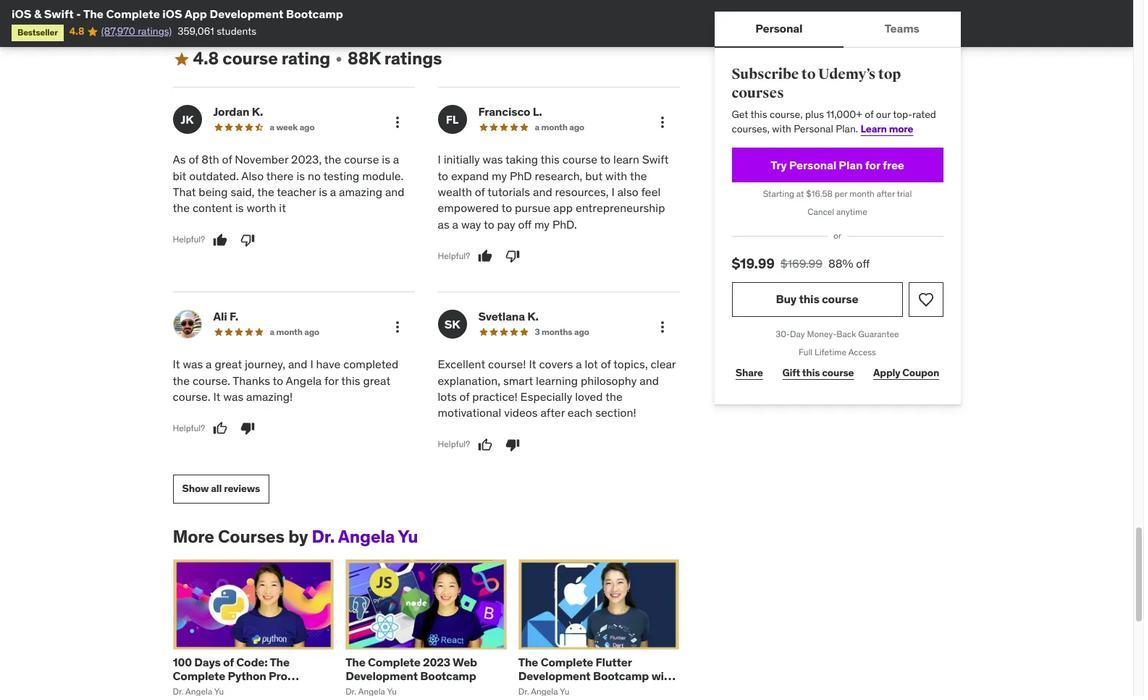 Task type: locate. For each thing, give the bounding box(es) containing it.
0 vertical spatial i
[[438, 152, 441, 167]]

to up pay
[[501, 201, 512, 215]]

show
[[182, 482, 209, 496]]

2 horizontal spatial for
[[865, 158, 880, 172]]

personal inside get this course, plus 11,000+ of our top-rated courses, with personal plan.
[[794, 122, 833, 135]]

the up the 'also'
[[630, 168, 647, 183]]

&
[[34, 7, 42, 21]]

personal up the $16.58
[[789, 158, 836, 172]]

learn more link
[[861, 122, 913, 135]]

full
[[799, 347, 813, 357]]

ago right months
[[574, 327, 589, 338]]

get
[[732, 108, 748, 121]]

the inside the complete 2023 web development bootcamp
[[346, 655, 365, 670]]

helpful?
[[173, 234, 205, 245], [438, 250, 470, 261], [173, 423, 205, 434], [438, 439, 470, 450]]

0 horizontal spatial off
[[518, 217, 532, 232]]

ago up have
[[304, 327, 319, 338]]

i left the 'also'
[[612, 185, 615, 199]]

ratings)
[[138, 25, 172, 38]]

1 horizontal spatial with
[[651, 669, 675, 684]]

it was a great journey, and i have completed the course. thanks to angela for this great course. it was amazing!
[[173, 357, 399, 404]]

for down have
[[324, 373, 339, 388]]

1 vertical spatial a month ago
[[270, 327, 319, 338]]

1 vertical spatial was
[[183, 357, 203, 372]]

a up module.
[[393, 152, 399, 167]]

ali
[[213, 309, 227, 324]]

undo mark review by jordan k. as helpful image
[[213, 233, 227, 247]]

complete inside the complete 2023 web development bootcamp
[[368, 655, 420, 670]]

1 vertical spatial swift
[[642, 152, 669, 167]]

0 vertical spatial off
[[518, 217, 532, 232]]

100 days of code: the complete python pro bootcamp for 2023
[[173, 655, 290, 697]]

2 vertical spatial for
[[231, 683, 246, 697]]

more
[[173, 525, 214, 548]]

angela left yu
[[338, 525, 395, 548]]

this inside get this course, plus 11,000+ of our top-rated courses, with personal plan.
[[751, 108, 767, 121]]

complete left 'web' at bottom left
[[368, 655, 420, 670]]

and inside as of 8th of november 2023, the course is a bit outdated. also there is no testing module. that being said, the teacher is a amazing and the content is worth it
[[385, 185, 404, 199]]

it
[[279, 201, 286, 215]]

of right the as
[[189, 152, 199, 167]]

1 horizontal spatial a month ago
[[535, 122, 584, 133]]

2 horizontal spatial with
[[772, 122, 791, 135]]

bootcamp inside the complete 2023 web development bootcamp
[[420, 669, 476, 684]]

0 vertical spatial k.
[[252, 104, 263, 119]]

month up journey,
[[276, 327, 303, 338]]

of inside 'i initially was taking this course to learn swift to expand my phd research, but with the wealth of tutorials and resources, i also feel empowered to pursue app entrepreneurship as a way to pay off my phd.'
[[475, 185, 485, 199]]

1 vertical spatial for
[[324, 373, 339, 388]]

2 ios from the left
[[162, 7, 182, 21]]

2 vertical spatial with
[[651, 669, 675, 684]]

off inside $19.99 $169.99 88% off
[[856, 257, 870, 271]]

swift left -
[[44, 7, 74, 21]]

with right the "flutter"
[[651, 669, 675, 684]]

days
[[194, 655, 221, 670]]

code:
[[236, 655, 268, 670]]

by
[[288, 525, 308, 548]]

angela down have
[[286, 373, 322, 388]]

k. for jordan k.
[[252, 104, 263, 119]]

students
[[217, 25, 256, 38]]

0 horizontal spatial a month ago
[[270, 327, 319, 338]]

for left free
[[865, 158, 880, 172]]

1 horizontal spatial development
[[346, 669, 418, 684]]

medium image
[[173, 51, 190, 68]]

complete inside the complete flutter development bootcamp with dart
[[541, 655, 593, 670]]

apply coupon
[[873, 366, 939, 379]]

off inside 'i initially was taking this course to learn swift to expand my phd research, but with the wealth of tutorials and resources, i also feel empowered to pursue app entrepreneurship as a way to pay off my phd.'
[[518, 217, 532, 232]]

months
[[542, 327, 572, 338]]

1 horizontal spatial k.
[[527, 309, 539, 324]]

0 vertical spatial month
[[541, 122, 568, 133]]

personal inside button
[[755, 21, 803, 36]]

ago right week
[[300, 122, 315, 133]]

the
[[83, 7, 104, 21], [270, 655, 290, 670], [346, 655, 365, 670], [518, 655, 538, 670]]

2 horizontal spatial month
[[850, 189, 875, 199]]

1 vertical spatial 2023
[[249, 683, 276, 697]]

off
[[518, 217, 532, 232], [856, 257, 870, 271]]

great up thanks
[[215, 357, 242, 372]]

4.8 down -
[[69, 25, 84, 38]]

it
[[173, 357, 180, 372], [529, 357, 536, 372], [213, 390, 221, 404]]

0 horizontal spatial month
[[276, 327, 303, 338]]

with down course,
[[772, 122, 791, 135]]

of right 8th
[[222, 152, 232, 167]]

of left our
[[865, 108, 874, 121]]

2 horizontal spatial it
[[529, 357, 536, 372]]

1 horizontal spatial my
[[534, 217, 550, 232]]

for down code:
[[231, 683, 246, 697]]

and down module.
[[385, 185, 404, 199]]

worth
[[246, 201, 276, 215]]

1 horizontal spatial month
[[541, 122, 568, 133]]

0 horizontal spatial my
[[492, 168, 507, 183]]

to inside the subscribe to udemy's top courses
[[801, 65, 816, 83]]

complete up dart
[[541, 655, 593, 670]]

great down completed
[[363, 373, 390, 388]]

a left lot
[[576, 357, 582, 372]]

this inside button
[[799, 292, 819, 306]]

motivational
[[438, 406, 501, 420]]

the inside 100 days of code: the complete python pro bootcamp for 2023
[[270, 655, 290, 670]]

taking
[[505, 152, 538, 167]]

additional actions for review by ali f. image
[[388, 319, 406, 336]]

ago up research,
[[569, 122, 584, 133]]

the
[[324, 152, 341, 167], [630, 168, 647, 183], [257, 185, 274, 199], [173, 201, 190, 215], [173, 373, 190, 388], [605, 390, 623, 404]]

course,
[[770, 108, 803, 121]]

1 vertical spatial month
[[850, 189, 875, 199]]

complete left python
[[173, 669, 225, 684]]

1 vertical spatial after
[[541, 406, 565, 420]]

1 horizontal spatial ios
[[162, 7, 182, 21]]

k. up 3
[[527, 309, 539, 324]]

2 vertical spatial was
[[223, 390, 243, 404]]

0 horizontal spatial for
[[231, 683, 246, 697]]

ios left app
[[162, 7, 182, 21]]

$169.99
[[780, 257, 823, 271]]

0 horizontal spatial ios
[[12, 7, 31, 21]]

a left journey,
[[206, 357, 212, 372]]

undo mark review by ali f. as unhelpful image
[[240, 422, 255, 436]]

a right "as"
[[452, 217, 458, 232]]

after down 'especially'
[[541, 406, 565, 420]]

f.
[[230, 309, 238, 324]]

this up research,
[[541, 152, 560, 167]]

0 horizontal spatial after
[[541, 406, 565, 420]]

tab list containing personal
[[714, 12, 961, 48]]

swift right 'learn'
[[642, 152, 669, 167]]

xsmall image
[[333, 53, 345, 65]]

course!
[[488, 357, 526, 372]]

this down completed
[[341, 373, 360, 388]]

ios
[[12, 7, 31, 21], [162, 7, 182, 21]]

off right 88%
[[856, 257, 870, 271]]

helpful? left undo mark review by francisco l. as helpful image
[[438, 250, 470, 261]]

1 horizontal spatial after
[[877, 189, 895, 199]]

0 horizontal spatial 2023
[[249, 683, 276, 697]]

additional actions for review by svetlana k. image
[[654, 319, 671, 336]]

dart
[[518, 683, 542, 697]]

section!
[[595, 406, 636, 420]]

i
[[438, 152, 441, 167], [612, 185, 615, 199], [310, 357, 313, 372]]

0 horizontal spatial great
[[215, 357, 242, 372]]

jordan
[[213, 104, 249, 119]]

1 horizontal spatial off
[[856, 257, 870, 271]]

gift this course
[[782, 366, 854, 379]]

2 vertical spatial month
[[276, 327, 303, 338]]

1 vertical spatial personal
[[794, 122, 833, 135]]

the complete flutter development bootcamp with dart
[[518, 655, 675, 697]]

0 horizontal spatial 4.8
[[69, 25, 84, 38]]

additional actions for review by jordan k. image
[[388, 114, 406, 131]]

ios left &
[[12, 7, 31, 21]]

month up anytime at the top
[[850, 189, 875, 199]]

to
[[801, 65, 816, 83], [600, 152, 611, 167], [438, 168, 448, 183], [501, 201, 512, 215], [484, 217, 494, 232], [273, 373, 283, 388]]

1 ios from the left
[[12, 7, 31, 21]]

of down expand on the top of the page
[[475, 185, 485, 199]]

testing
[[323, 168, 359, 183]]

to left udemy's on the right
[[801, 65, 816, 83]]

teacher
[[277, 185, 316, 199]]

with inside get this course, plus 11,000+ of our top-rated courses, with personal plan.
[[772, 122, 791, 135]]

of inside 100 days of code: the complete python pro bootcamp for 2023
[[223, 655, 234, 670]]

after left trial
[[877, 189, 895, 199]]

excellent course! it covers a lot of topics, clear explanation, smart learning philosophy and lots of practice! especially loved the motivational videos after each section!
[[438, 357, 676, 420]]

0 horizontal spatial k.
[[252, 104, 263, 119]]

swift
[[44, 7, 74, 21], [642, 152, 669, 167]]

2023 down code:
[[249, 683, 276, 697]]

0 horizontal spatial i
[[310, 357, 313, 372]]

bestseller
[[17, 27, 58, 38]]

2 vertical spatial i
[[310, 357, 313, 372]]

have
[[316, 357, 341, 372]]

0 vertical spatial angela
[[286, 373, 322, 388]]

helpful? left undo mark review by jordan k. as helpful image
[[173, 234, 205, 245]]

a month ago
[[535, 122, 584, 133], [270, 327, 319, 338]]

after inside the excellent course! it covers a lot of topics, clear explanation, smart learning philosophy and lots of practice! especially loved the motivational videos after each section!
[[541, 406, 565, 420]]

1 horizontal spatial angela
[[338, 525, 395, 548]]

the up worth
[[257, 185, 274, 199]]

2 horizontal spatial was
[[483, 152, 503, 167]]

of right days
[[223, 655, 234, 670]]

this inside 'it was a great journey, and i have completed the course. thanks to angela for this great course. it was amazing!'
[[341, 373, 360, 388]]

plus
[[805, 108, 824, 121]]

subscribe
[[732, 65, 799, 83]]

that
[[173, 185, 196, 199]]

0 vertical spatial for
[[865, 158, 880, 172]]

the inside the complete flutter development bootcamp with dart
[[518, 655, 538, 670]]

88k ratings
[[348, 47, 442, 70]]

0 vertical spatial a month ago
[[535, 122, 584, 133]]

helpful? left mark review by svetlana k. as helpful icon on the bottom left
[[438, 439, 470, 450]]

2023 inside the complete 2023 web development bootcamp
[[423, 655, 450, 670]]

with down 'learn'
[[605, 168, 627, 183]]

i left have
[[310, 357, 313, 372]]

1 horizontal spatial swift
[[642, 152, 669, 167]]

is down no on the top of page
[[319, 185, 327, 199]]

my down 'pursue'
[[534, 217, 550, 232]]

1 horizontal spatial for
[[324, 373, 339, 388]]

and
[[385, 185, 404, 199], [533, 185, 552, 199], [288, 357, 307, 372], [640, 373, 659, 388]]

2 horizontal spatial i
[[612, 185, 615, 199]]

this right gift
[[802, 366, 820, 379]]

for
[[865, 158, 880, 172], [324, 373, 339, 388], [231, 683, 246, 697]]

0 vertical spatial was
[[483, 152, 503, 167]]

personal up subscribe
[[755, 21, 803, 36]]

1 vertical spatial off
[[856, 257, 870, 271]]

reviews
[[224, 482, 260, 496]]

is
[[382, 152, 390, 167], [296, 168, 305, 183], [319, 185, 327, 199], [235, 201, 244, 215]]

1 horizontal spatial 4.8
[[193, 47, 219, 70]]

k. right jordan
[[252, 104, 263, 119]]

wishlist image
[[917, 291, 934, 308]]

100 days of code: the complete python pro bootcamp for 2023 link
[[173, 655, 299, 697]]

tab list
[[714, 12, 961, 48]]

a month ago down l.
[[535, 122, 584, 133]]

fl
[[446, 112, 459, 126]]

month
[[541, 122, 568, 133], [850, 189, 875, 199], [276, 327, 303, 338]]

phd
[[510, 168, 532, 183]]

anytime
[[836, 207, 867, 217]]

this up courses,
[[751, 108, 767, 121]]

more courses by dr. angela yu
[[173, 525, 418, 548]]

additional actions for review by francisco l. image
[[654, 114, 671, 131]]

courses
[[732, 84, 784, 102]]

off down 'pursue'
[[518, 217, 532, 232]]

my up tutorials
[[492, 168, 507, 183]]

a month ago up journey,
[[270, 327, 319, 338]]

1 vertical spatial 4.8
[[193, 47, 219, 70]]

0 vertical spatial 2023
[[423, 655, 450, 670]]

as
[[173, 152, 186, 167]]

ago for course
[[569, 122, 584, 133]]

get this course, plus 11,000+ of our top-rated courses, with personal plan.
[[732, 108, 936, 135]]

helpful? left mark review by ali f. as helpful image
[[173, 423, 205, 434]]

month down l.
[[541, 122, 568, 133]]

4.8 for 4.8
[[69, 25, 84, 38]]

course up testing
[[344, 152, 379, 167]]

and up 'pursue'
[[533, 185, 552, 199]]

0 horizontal spatial angela
[[286, 373, 322, 388]]

0 vertical spatial 4.8
[[69, 25, 84, 38]]

buy this course
[[776, 292, 858, 306]]

the inside 'i initially was taking this course to learn swift to expand my phd research, but with the wealth of tutorials and resources, i also feel empowered to pursue app entrepreneurship as a way to pay off my phd.'
[[630, 168, 647, 183]]

0 vertical spatial after
[[877, 189, 895, 199]]

and down clear
[[640, 373, 659, 388]]

0 horizontal spatial with
[[605, 168, 627, 183]]

1 vertical spatial angela
[[338, 525, 395, 548]]

0 vertical spatial personal
[[755, 21, 803, 36]]

complete
[[106, 7, 160, 21], [368, 655, 420, 670], [541, 655, 593, 670], [173, 669, 225, 684]]

4.8 right medium image
[[193, 47, 219, 70]]

courses,
[[732, 122, 770, 135]]

1 horizontal spatial 2023
[[423, 655, 450, 670]]

0 horizontal spatial was
[[183, 357, 203, 372]]

of
[[865, 108, 874, 121], [189, 152, 199, 167], [222, 152, 232, 167], [475, 185, 485, 199], [601, 357, 611, 372], [459, 390, 470, 404], [223, 655, 234, 670]]

is up module.
[[382, 152, 390, 167]]

0 vertical spatial swift
[[44, 7, 74, 21]]

course inside button
[[822, 292, 858, 306]]

pay
[[497, 217, 515, 232]]

1 vertical spatial course.
[[173, 390, 210, 404]]

this right the buy
[[799, 292, 819, 306]]

to up the but
[[600, 152, 611, 167]]

module.
[[362, 168, 404, 183]]

the up 'section!'
[[605, 390, 623, 404]]

share button
[[732, 359, 767, 388]]

to up amazing!
[[273, 373, 283, 388]]

month for completed
[[276, 327, 303, 338]]

after
[[877, 189, 895, 199], [541, 406, 565, 420]]

learn
[[861, 122, 887, 135]]

as of 8th of november 2023, the course is a bit outdated. also there is no testing module. that being said, the teacher is a amazing and the content is worth it
[[173, 152, 404, 215]]

1 horizontal spatial was
[[223, 390, 243, 404]]

2 horizontal spatial development
[[518, 669, 591, 684]]

1 vertical spatial k.
[[527, 309, 539, 324]]

2023 left 'web' at bottom left
[[423, 655, 450, 670]]

1 vertical spatial with
[[605, 168, 627, 183]]

i left initially
[[438, 152, 441, 167]]

personal down plus
[[794, 122, 833, 135]]

a month ago for course
[[535, 122, 584, 133]]

1 horizontal spatial great
[[363, 373, 390, 388]]

the left thanks
[[173, 373, 190, 388]]

0 horizontal spatial swift
[[44, 7, 74, 21]]

show all reviews
[[182, 482, 260, 496]]

said,
[[231, 185, 255, 199]]

course up "back"
[[822, 292, 858, 306]]

0 horizontal spatial development
[[210, 7, 283, 21]]

helpful? for i initially was taking this course to learn swift to expand my phd research, but with the wealth of tutorials and resources, i also feel empowered to pursue app entrepreneurship as a way to pay off my phd.
[[438, 250, 470, 261]]

each
[[568, 406, 593, 420]]

i inside 'it was a great journey, and i have completed the course. thanks to angela for this great course. it was amazing!'
[[310, 357, 313, 372]]

bootcamp inside the complete flutter development bootcamp with dart
[[593, 669, 649, 684]]

after inside starting at $16.58 per month after trial cancel anytime
[[877, 189, 895, 199]]

this
[[751, 108, 767, 121], [541, 152, 560, 167], [799, 292, 819, 306], [802, 366, 820, 379], [341, 373, 360, 388]]

course up the but
[[562, 152, 597, 167]]

plan.
[[836, 122, 858, 135]]

0 vertical spatial with
[[772, 122, 791, 135]]

complete inside 100 days of code: the complete python pro bootcamp for 2023
[[173, 669, 225, 684]]

angela
[[286, 373, 322, 388], [338, 525, 395, 548]]

bit
[[173, 168, 186, 183]]

and left have
[[288, 357, 307, 372]]



Task type: vqa. For each thing, say whether or not it's contained in the screenshot.


Task type: describe. For each thing, give the bounding box(es) containing it.
a down l.
[[535, 122, 539, 133]]

4.8 course rating
[[193, 47, 330, 70]]

rating
[[282, 47, 330, 70]]

the complete 2023 web development bootcamp link
[[346, 655, 477, 684]]

starting
[[763, 189, 794, 199]]

ago for lot
[[574, 327, 589, 338]]

3
[[535, 327, 540, 338]]

web
[[453, 655, 477, 670]]

with inside the complete flutter development bootcamp with dart
[[651, 669, 675, 684]]

a month ago for and
[[270, 327, 319, 338]]

the complete 2023 web development bootcamp
[[346, 655, 477, 684]]

this for gift
[[802, 366, 820, 379]]

the down that
[[173, 201, 190, 215]]

the inside the excellent course! it covers a lot of topics, clear explanation, smart learning philosophy and lots of practice! especially loved the motivational videos after each section!
[[605, 390, 623, 404]]

8th
[[201, 152, 219, 167]]

a inside 'it was a great journey, and i have completed the course. thanks to angela for this great course. it was amazing!'
[[206, 357, 212, 372]]

pursue
[[515, 201, 550, 215]]

1 horizontal spatial it
[[213, 390, 221, 404]]

personal button
[[714, 12, 844, 46]]

mark review by ali f. as helpful image
[[213, 422, 227, 436]]

1 vertical spatial great
[[363, 373, 390, 388]]

rated
[[912, 108, 936, 121]]

more
[[889, 122, 913, 135]]

day
[[790, 329, 805, 340]]

there
[[266, 168, 294, 183]]

helpful? for excellent course! it covers a lot of topics, clear explanation, smart learning philosophy and lots of practice! especially loved the motivational videos after each section!
[[438, 439, 470, 450]]

is left no on the top of page
[[296, 168, 305, 183]]

the inside 'it was a great journey, and i have completed the course. thanks to angela for this great course. it was amazing!'
[[173, 373, 190, 388]]

philosophy
[[581, 373, 637, 388]]

0 vertical spatial course.
[[193, 373, 230, 388]]

trial
[[897, 189, 912, 199]]

ago for 2023,
[[300, 122, 315, 133]]

of inside get this course, plus 11,000+ of our top-rated courses, with personal plan.
[[865, 108, 874, 121]]

app
[[553, 201, 573, 215]]

$19.99 $169.99 88% off
[[732, 255, 870, 272]]

teams button
[[844, 12, 961, 46]]

helpful? for as of 8th of november 2023, the course is a bit outdated. also there is no testing module. that being said, the teacher is a amazing and the content is worth it
[[173, 234, 205, 245]]

gift
[[782, 366, 800, 379]]

per
[[835, 189, 847, 199]]

of down explanation,
[[459, 390, 470, 404]]

top
[[878, 65, 901, 83]]

mark review by svetlana k. as helpful image
[[478, 438, 492, 452]]

initially
[[444, 152, 480, 167]]

courses
[[218, 525, 285, 548]]

app
[[185, 7, 207, 21]]

try
[[771, 158, 787, 172]]

research,
[[535, 168, 583, 183]]

to up wealth
[[438, 168, 448, 183]]

jk
[[181, 112, 194, 126]]

also
[[241, 168, 264, 183]]

topics,
[[613, 357, 648, 372]]

2023 inside 100 days of code: the complete python pro bootcamp for 2023
[[249, 683, 276, 697]]

being
[[199, 185, 228, 199]]

learning
[[536, 373, 578, 388]]

2 vertical spatial personal
[[789, 158, 836, 172]]

with inside 'i initially was taking this course to learn swift to expand my phd research, but with the wealth of tutorials and resources, i also feel empowered to pursue app entrepreneurship as a way to pay off my phd.'
[[605, 168, 627, 183]]

bootcamp inside 100 days of code: the complete python pro bootcamp for 2023
[[173, 683, 229, 697]]

month for swift
[[541, 122, 568, 133]]

and inside 'i initially was taking this course to learn swift to expand my phd research, but with the wealth of tutorials and resources, i also feel empowered to pursue app entrepreneurship as a way to pay off my phd.'
[[533, 185, 552, 199]]

guarantee
[[858, 329, 899, 340]]

ago for and
[[304, 327, 319, 338]]

this for get
[[751, 108, 767, 121]]

11,000+
[[826, 108, 862, 121]]

4.8 for 4.8 course rating
[[193, 47, 219, 70]]

cancel
[[808, 207, 834, 217]]

apply
[[873, 366, 900, 379]]

this for buy
[[799, 292, 819, 306]]

course inside as of 8th of november 2023, the course is a bit outdated. also there is no testing module. that being said, the teacher is a amazing and the content is worth it
[[344, 152, 379, 167]]

month inside starting at $16.58 per month after trial cancel anytime
[[850, 189, 875, 199]]

way
[[461, 217, 481, 232]]

ios & swift - the complete ios app development bootcamp
[[12, 7, 343, 21]]

free
[[883, 158, 904, 172]]

resources,
[[555, 185, 609, 199]]

88%
[[828, 257, 853, 271]]

a down testing
[[330, 185, 336, 199]]

practice!
[[472, 390, 518, 404]]

0 vertical spatial my
[[492, 168, 507, 183]]

flutter
[[596, 655, 632, 670]]

try personal plan for free link
[[732, 148, 943, 183]]

for inside 'it was a great journey, and i have completed the course. thanks to angela for this great course. it was amazing!'
[[324, 373, 339, 388]]

a week ago
[[270, 122, 315, 133]]

subscribe to udemy's top courses
[[732, 65, 901, 102]]

to inside 'it was a great journey, and i have completed the course. thanks to angela for this great course. it was amazing!'
[[273, 373, 283, 388]]

starting at $16.58 per month after trial cancel anytime
[[763, 189, 912, 217]]

to left pay
[[484, 217, 494, 232]]

undo mark review by svetlana k. as unhelpful image
[[506, 438, 520, 452]]

francisco
[[478, 104, 530, 119]]

lot
[[585, 357, 598, 372]]

show all reviews button
[[173, 475, 269, 504]]

week
[[276, 122, 298, 133]]

3 months ago
[[535, 327, 589, 338]]

undo mark review by francisco l. as helpful image
[[478, 249, 492, 264]]

course down lifetime
[[822, 366, 854, 379]]

buy
[[776, 292, 797, 306]]

helpful? for it was a great journey, and i have completed the course. thanks to angela for this great course. it was amazing!
[[173, 423, 205, 434]]

november
[[235, 152, 288, 167]]

pro
[[269, 669, 287, 684]]

0 horizontal spatial it
[[173, 357, 180, 372]]

$19.99
[[732, 255, 775, 272]]

angela inside 'it was a great journey, and i have completed the course. thanks to angela for this great course. it was amazing!'
[[286, 373, 322, 388]]

development inside the complete 2023 web development bootcamp
[[346, 669, 418, 684]]

amazing
[[339, 185, 382, 199]]

is down said,
[[235, 201, 244, 215]]

k. for svetlana k.
[[527, 309, 539, 324]]

it inside the excellent course! it covers a lot of topics, clear explanation, smart learning philosophy and lots of practice! especially loved the motivational videos after each section!
[[529, 357, 536, 372]]

course down the students
[[223, 47, 278, 70]]

plan
[[839, 158, 863, 172]]

our
[[876, 108, 891, 121]]

or
[[833, 230, 841, 241]]

1 vertical spatial my
[[534, 217, 550, 232]]

entrepreneurship
[[576, 201, 665, 215]]

a up journey,
[[270, 327, 274, 338]]

videos
[[504, 406, 538, 420]]

and inside the excellent course! it covers a lot of topics, clear explanation, smart learning philosophy and lots of practice! especially loved the motivational videos after each section!
[[640, 373, 659, 388]]

of right lot
[[601, 357, 611, 372]]

complete up (87,970 ratings)
[[106, 7, 160, 21]]

but
[[585, 168, 603, 183]]

especially
[[520, 390, 572, 404]]

explanation,
[[438, 373, 500, 388]]

buy this course button
[[732, 282, 903, 317]]

content
[[193, 201, 232, 215]]

the up testing
[[324, 152, 341, 167]]

dr.
[[312, 525, 335, 548]]

empowered
[[438, 201, 499, 215]]

ali f.
[[213, 309, 238, 324]]

and inside 'it was a great journey, and i have completed the course. thanks to angela for this great course. it was amazing!'
[[288, 357, 307, 372]]

359,061
[[178, 25, 214, 38]]

0 vertical spatial great
[[215, 357, 242, 372]]

a left week
[[270, 122, 274, 133]]

this inside 'i initially was taking this course to learn swift to expand my phd research, but with the wealth of tutorials and resources, i also feel empowered to pursue app entrepreneurship as a way to pay off my phd.'
[[541, 152, 560, 167]]

for inside 100 days of code: the complete python pro bootcamp for 2023
[[231, 683, 246, 697]]

clear
[[651, 357, 676, 372]]

development inside the complete flutter development bootcamp with dart
[[518, 669, 591, 684]]

l.
[[533, 104, 542, 119]]

1 vertical spatial i
[[612, 185, 615, 199]]

a inside 'i initially was taking this course to learn swift to expand my phd research, but with the wealth of tutorials and resources, i also feel empowered to pursue app entrepreneurship as a way to pay off my phd.'
[[452, 217, 458, 232]]

30-day money-back guarantee full lifetime access
[[776, 329, 899, 357]]

(87,970 ratings)
[[101, 25, 172, 38]]

(87,970
[[101, 25, 135, 38]]

a inside the excellent course! it covers a lot of topics, clear explanation, smart learning philosophy and lots of practice! especially loved the motivational videos after each section!
[[576, 357, 582, 372]]

2023,
[[291, 152, 322, 167]]

jordan k.
[[213, 104, 263, 119]]

swift inside 'i initially was taking this course to learn swift to expand my phd research, but with the wealth of tutorials and resources, i also feel empowered to pursue app entrepreneurship as a way to pay off my phd.'
[[642, 152, 669, 167]]

1 horizontal spatial i
[[438, 152, 441, 167]]

was inside 'i initially was taking this course to learn swift to expand my phd research, but with the wealth of tutorials and resources, i also feel empowered to pursue app entrepreneurship as a way to pay off my phd.'
[[483, 152, 503, 167]]

lifetime
[[815, 347, 847, 357]]

course inside 'i initially was taking this course to learn swift to expand my phd research, but with the wealth of tutorials and resources, i also feel empowered to pursue app entrepreneurship as a way to pay off my phd.'
[[562, 152, 597, 167]]

mark review by jordan k. as unhelpful image
[[240, 233, 255, 247]]

coupon
[[903, 366, 939, 379]]

mark review by francisco l. as unhelpful image
[[506, 249, 520, 264]]



